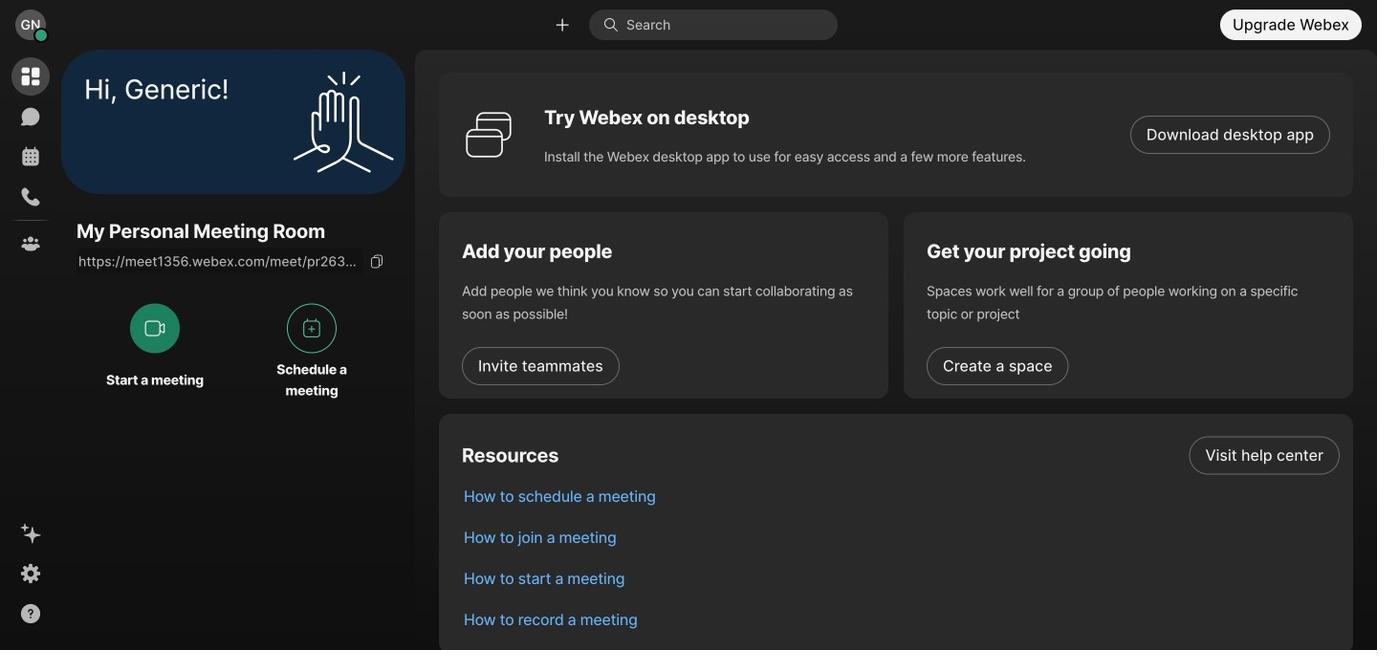 Task type: vqa. For each thing, say whether or not it's contained in the screenshot.
text box
yes



Task type: locate. For each thing, give the bounding box(es) containing it.
5 list item from the top
[[449, 600, 1354, 641]]

1 list item from the top
[[449, 435, 1354, 476]]

navigation
[[0, 50, 61, 651]]

list item
[[449, 435, 1354, 476], [449, 476, 1354, 518], [449, 518, 1354, 559], [449, 559, 1354, 600], [449, 600, 1354, 641]]

webex tab list
[[11, 57, 50, 263]]

None text field
[[77, 248, 364, 275]]

3 list item from the top
[[449, 518, 1354, 559]]



Task type: describe. For each thing, give the bounding box(es) containing it.
4 list item from the top
[[449, 559, 1354, 600]]

two hands high fiving image
[[286, 65, 401, 179]]

2 list item from the top
[[449, 476, 1354, 518]]



